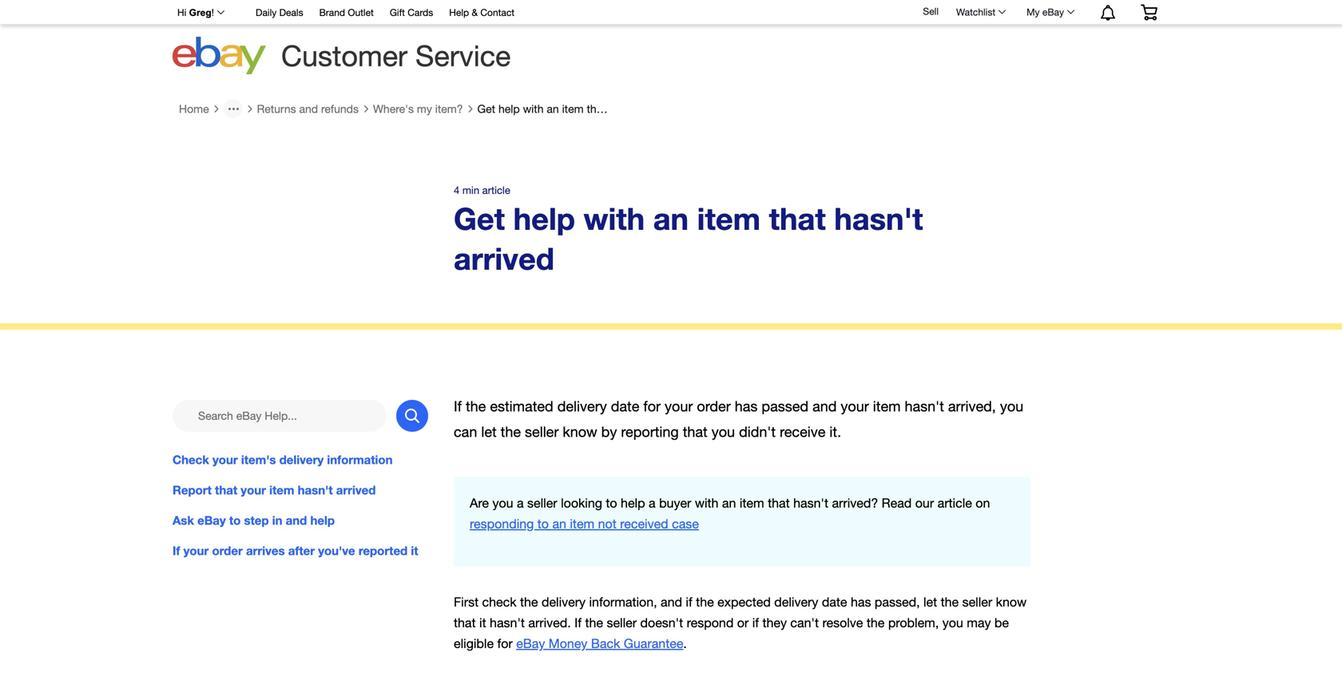 Task type: vqa. For each thing, say whether or not it's contained in the screenshot.
"Shop" corresponding to Shop by category
no



Task type: locate. For each thing, give the bounding box(es) containing it.
1 vertical spatial it
[[479, 616, 486, 631]]

you left may
[[942, 616, 963, 631]]

1 vertical spatial has
[[851, 595, 871, 610]]

delivery inside the if the estimated delivery date for your order has passed and your item hasn't arrived, you can let the seller know by reporting that you didn't receive it.
[[557, 398, 607, 415]]

if inside the if the estimated delivery date for your order has passed and your item hasn't arrived, you can let the seller know by reporting that you didn't receive it.
[[454, 398, 462, 415]]

guarantee
[[624, 637, 683, 652]]

2 vertical spatial with
[[695, 496, 719, 511]]

0 vertical spatial it
[[411, 544, 418, 558]]

arrived
[[643, 102, 677, 115], [454, 241, 554, 277], [336, 483, 376, 498]]

ask ebay to step in and help link
[[173, 512, 428, 530]]

delivery
[[557, 398, 607, 415], [279, 453, 324, 467], [542, 595, 586, 610], [774, 595, 818, 610]]

arrived down customer service banner
[[643, 102, 677, 115]]

where's my item? link
[[373, 102, 463, 116]]

0 horizontal spatial to
[[229, 514, 241, 528]]

1 a from the left
[[517, 496, 524, 511]]

received
[[620, 517, 668, 532]]

the up can
[[466, 398, 486, 415]]

1 vertical spatial if
[[752, 616, 759, 631]]

0 vertical spatial know
[[563, 424, 597, 440]]

0 vertical spatial let
[[481, 424, 497, 440]]

seller left the looking at the bottom left of the page
[[527, 496, 557, 511]]

know up be
[[996, 595, 1027, 610]]

0 vertical spatial arrived
[[643, 102, 677, 115]]

0 vertical spatial has
[[735, 398, 758, 415]]

respond
[[687, 616, 734, 631]]

let inside the if the estimated delivery date for your order has passed and your item hasn't arrived, you can let the seller know by reporting that you didn't receive it.
[[481, 424, 497, 440]]

order inside "link"
[[212, 544, 243, 558]]

0 horizontal spatial know
[[563, 424, 597, 440]]

you inside are you a seller looking to help a buyer with an item that hasn't arrived? read our article on responding to an item not received case
[[492, 496, 513, 511]]

customer
[[281, 39, 407, 72]]

the
[[466, 398, 486, 415], [501, 424, 521, 440], [520, 595, 538, 610], [696, 595, 714, 610], [941, 595, 959, 610], [585, 616, 603, 631], [867, 616, 885, 631]]

ebay right ask
[[197, 514, 226, 528]]

date
[[611, 398, 639, 415], [822, 595, 847, 610]]

home link
[[179, 102, 209, 116]]

seller up may
[[962, 595, 992, 610]]

if right or
[[752, 616, 759, 631]]

1 horizontal spatial if
[[752, 616, 759, 631]]

if for if your order arrives after you've reported it
[[173, 544, 180, 558]]

customer service
[[281, 39, 511, 72]]

article inside 4 min article get help with an item that hasn't arrived
[[482, 184, 510, 197]]

0 horizontal spatial it
[[411, 544, 418, 558]]

watchlist
[[956, 6, 995, 18]]

1 horizontal spatial article
[[938, 496, 972, 511]]

for right eligible
[[497, 637, 513, 652]]

0 horizontal spatial if
[[173, 544, 180, 558]]

1 vertical spatial arrived
[[454, 241, 554, 277]]

0 horizontal spatial date
[[611, 398, 639, 415]]

article right min
[[482, 184, 510, 197]]

2 vertical spatial if
[[575, 616, 582, 631]]

problem,
[[888, 616, 939, 631]]

your
[[665, 398, 693, 415], [841, 398, 869, 415], [213, 453, 238, 467], [241, 483, 266, 498], [183, 544, 209, 558]]

order
[[697, 398, 731, 415], [212, 544, 243, 558]]

order left passed
[[697, 398, 731, 415]]

&
[[472, 7, 478, 18]]

if up money
[[575, 616, 582, 631]]

it.
[[830, 424, 841, 440]]

4 min article get help with an item that hasn't arrived
[[454, 184, 923, 277]]

1 horizontal spatial let
[[923, 595, 937, 610]]

1 horizontal spatial date
[[822, 595, 847, 610]]

and right in on the bottom of page
[[286, 514, 307, 528]]

arrived down information
[[336, 483, 376, 498]]

doesn't
[[640, 616, 683, 631]]

1 vertical spatial ebay
[[197, 514, 226, 528]]

contact
[[480, 7, 515, 18]]

if up respond
[[686, 595, 692, 610]]

0 horizontal spatial let
[[481, 424, 497, 440]]

has up resolve
[[851, 595, 871, 610]]

0 vertical spatial if
[[686, 595, 692, 610]]

ask
[[173, 514, 194, 528]]

0 horizontal spatial with
[[523, 102, 544, 115]]

2 vertical spatial arrived
[[336, 483, 376, 498]]

know left by
[[563, 424, 597, 440]]

it
[[411, 544, 418, 558], [479, 616, 486, 631]]

1 vertical spatial know
[[996, 595, 1027, 610]]

1 vertical spatial with
[[584, 201, 645, 236]]

check your item's delivery information
[[173, 453, 393, 467]]

seller down estimated
[[525, 424, 559, 440]]

date up resolve
[[822, 595, 847, 610]]

are
[[470, 496, 489, 511]]

my ebay
[[1027, 6, 1064, 18]]

or
[[737, 616, 749, 631]]

our
[[915, 496, 934, 511]]

let up "problem,"
[[923, 595, 937, 610]]

ebay money back guarantee .
[[516, 637, 687, 652]]

1 horizontal spatial know
[[996, 595, 1027, 610]]

and up it.
[[813, 398, 837, 415]]

seller inside the if the estimated delivery date for your order has passed and your item hasn't arrived, you can let the seller know by reporting that you didn't receive it.
[[525, 424, 559, 440]]

if down ask
[[173, 544, 180, 558]]

1 horizontal spatial with
[[584, 201, 645, 236]]

get help with an item that hasn't arrived link
[[477, 102, 677, 116]]

1 vertical spatial for
[[497, 637, 513, 652]]

ebay inside my ebay link
[[1042, 6, 1064, 18]]

that inside are you a seller looking to help a buyer with an item that hasn't arrived? read our article on responding to an item not received case
[[768, 496, 790, 511]]

cards
[[408, 7, 433, 18]]

date inside first check the delivery information, and if the expected delivery date has passed, let the seller know that it hasn't arrived. if the seller doesn't respond or if they can't resolve the problem, you may be eligible for
[[822, 595, 847, 610]]

delivery for item's
[[279, 453, 324, 467]]

can't
[[790, 616, 819, 631]]

date up by
[[611, 398, 639, 415]]

get inside 4 min article get help with an item that hasn't arrived
[[454, 201, 505, 236]]

delivery up by
[[557, 398, 607, 415]]

first check the delivery information, and if the expected delivery date has passed, let the seller know that it hasn't arrived. if the seller doesn't respond or if they can't resolve the problem, you may be eligible for
[[454, 595, 1027, 652]]

1 horizontal spatial has
[[851, 595, 871, 610]]

has up didn't
[[735, 398, 758, 415]]

the down passed, at the bottom right of page
[[867, 616, 885, 631]]

ebay right my
[[1042, 6, 1064, 18]]

delivery up arrived.
[[542, 595, 586, 610]]

2 horizontal spatial if
[[575, 616, 582, 631]]

1 horizontal spatial if
[[454, 398, 462, 415]]

0 vertical spatial if
[[454, 398, 462, 415]]

it up eligible
[[479, 616, 486, 631]]

delivery up report that your item hasn't arrived link in the left of the page
[[279, 453, 324, 467]]

1 vertical spatial get
[[454, 201, 505, 236]]

in
[[272, 514, 282, 528]]

0 vertical spatial date
[[611, 398, 639, 415]]

1 horizontal spatial to
[[537, 517, 549, 532]]

with inside 4 min article get help with an item that hasn't arrived
[[584, 201, 645, 236]]

and left refunds on the top left
[[299, 102, 318, 115]]

know inside the if the estimated delivery date for your order has passed and your item hasn't arrived, you can let the seller know by reporting that you didn't receive it.
[[563, 424, 597, 440]]

the down estimated
[[501, 424, 521, 440]]

to up not
[[606, 496, 617, 511]]

hi greg !
[[177, 7, 214, 18]]

get help with an item that hasn't arrived main content
[[0, 93, 1342, 677]]

item
[[562, 102, 584, 115], [697, 201, 761, 236], [873, 398, 901, 415], [269, 483, 294, 498], [740, 496, 764, 511], [570, 517, 595, 532]]

your down ask
[[183, 544, 209, 558]]

has inside first check the delivery information, and if the expected delivery date has passed, let the seller know that it hasn't arrived. if the seller doesn't respond or if they can't resolve the problem, you may be eligible for
[[851, 595, 871, 610]]

ebay inside ask ebay to step in and help link
[[197, 514, 226, 528]]

help & contact
[[449, 7, 515, 18]]

order inside the if the estimated delivery date for your order has passed and your item hasn't arrived, you can let the seller know by reporting that you didn't receive it.
[[697, 398, 731, 415]]

1 vertical spatial let
[[923, 595, 937, 610]]

1 vertical spatial order
[[212, 544, 243, 558]]

delivery for estimated
[[557, 398, 607, 415]]

1 vertical spatial if
[[173, 544, 180, 558]]

expected
[[718, 595, 771, 610]]

0 horizontal spatial arrived
[[336, 483, 376, 498]]

0 vertical spatial ebay
[[1042, 6, 1064, 18]]

1 horizontal spatial for
[[643, 398, 661, 415]]

0 vertical spatial order
[[697, 398, 731, 415]]

greg
[[189, 7, 211, 18]]

get right item?
[[477, 102, 495, 115]]

0 horizontal spatial has
[[735, 398, 758, 415]]

my
[[1027, 6, 1040, 18]]

gift cards link
[[390, 4, 433, 22]]

you left didn't
[[712, 424, 735, 440]]

item inside the if the estimated delivery date for your order has passed and your item hasn't arrived, you can let the seller know by reporting that you didn't receive it.
[[873, 398, 901, 415]]

it inside "link"
[[411, 544, 418, 558]]

for up reporting
[[643, 398, 661, 415]]

0 vertical spatial article
[[482, 184, 510, 197]]

money
[[549, 637, 588, 652]]

1 horizontal spatial a
[[649, 496, 656, 511]]

to left step
[[229, 514, 241, 528]]

to right responding
[[537, 517, 549, 532]]

1 horizontal spatial order
[[697, 398, 731, 415]]

2 horizontal spatial with
[[695, 496, 719, 511]]

1 horizontal spatial arrived
[[454, 241, 554, 277]]

an
[[547, 102, 559, 115], [653, 201, 689, 236], [722, 496, 736, 511], [552, 517, 566, 532]]

article inside are you a seller looking to help a buyer with an item that hasn't arrived? read our article on responding to an item not received case
[[938, 496, 972, 511]]

1 horizontal spatial it
[[479, 616, 486, 631]]

daily
[[256, 7, 277, 18]]

hi
[[177, 7, 186, 18]]

2 horizontal spatial ebay
[[1042, 6, 1064, 18]]

report
[[173, 483, 212, 498]]

for
[[643, 398, 661, 415], [497, 637, 513, 652]]

help & contact link
[[449, 4, 515, 22]]

hasn't
[[609, 102, 640, 115], [834, 201, 923, 236], [905, 398, 944, 415], [298, 483, 333, 498], [793, 496, 828, 511], [490, 616, 525, 631]]

passed
[[762, 398, 809, 415]]

.
[[683, 637, 687, 652]]

ebay down arrived.
[[516, 637, 545, 652]]

my
[[417, 102, 432, 115]]

help
[[449, 7, 469, 18]]

help inside are you a seller looking to help a buyer with an item that hasn't arrived? read our article on responding to an item not received case
[[621, 496, 645, 511]]

hasn't inside are you a seller looking to help a buyer with an item that hasn't arrived? read our article on responding to an item not received case
[[793, 496, 828, 511]]

help inside 4 min article get help with an item that hasn't arrived
[[513, 201, 575, 236]]

0 horizontal spatial order
[[212, 544, 243, 558]]

2 horizontal spatial to
[[606, 496, 617, 511]]

ebay
[[1042, 6, 1064, 18], [197, 514, 226, 528], [516, 637, 545, 652]]

0 horizontal spatial for
[[497, 637, 513, 652]]

article left on
[[938, 496, 972, 511]]

can
[[454, 424, 477, 440]]

daily deals link
[[256, 4, 303, 22]]

with
[[523, 102, 544, 115], [584, 201, 645, 236], [695, 496, 719, 511]]

1 vertical spatial article
[[938, 496, 972, 511]]

check
[[482, 595, 516, 610]]

your left item's
[[213, 453, 238, 467]]

a up responding
[[517, 496, 524, 511]]

a up received
[[649, 496, 656, 511]]

let right can
[[481, 424, 497, 440]]

if up can
[[454, 398, 462, 415]]

information
[[327, 453, 393, 467]]

and up doesn't on the bottom of page
[[661, 595, 682, 610]]

not
[[598, 517, 617, 532]]

1 vertical spatial date
[[822, 595, 847, 610]]

arrived down min
[[454, 241, 554, 277]]

hasn't inside 4 min article get help with an item that hasn't arrived
[[834, 201, 923, 236]]

with inside are you a seller looking to help a buyer with an item that hasn't arrived? read our article on responding to an item not received case
[[695, 496, 719, 511]]

it right reported
[[411, 544, 418, 558]]

0 vertical spatial for
[[643, 398, 661, 415]]

order left the arrives
[[212, 544, 243, 558]]

that
[[587, 102, 606, 115], [769, 201, 826, 236], [683, 424, 708, 440], [215, 483, 237, 498], [768, 496, 790, 511], [454, 616, 476, 631]]

and
[[299, 102, 318, 115], [813, 398, 837, 415], [286, 514, 307, 528], [661, 595, 682, 610]]

that inside first check the delivery information, and if the expected delivery date has passed, let the seller know that it hasn't arrived. if the seller doesn't respond or if they can't resolve the problem, you may be eligible for
[[454, 616, 476, 631]]

0 horizontal spatial article
[[482, 184, 510, 197]]

delivery up can't
[[774, 595, 818, 610]]

0 horizontal spatial ebay
[[197, 514, 226, 528]]

seller inside are you a seller looking to help a buyer with an item that hasn't arrived? read our article on responding to an item not received case
[[527, 496, 557, 511]]

customer service banner
[[169, 0, 1170, 80]]

1 horizontal spatial ebay
[[516, 637, 545, 652]]

the right passed, at the bottom right of page
[[941, 595, 959, 610]]

if inside "link"
[[173, 544, 180, 558]]

get down min
[[454, 201, 505, 236]]

brand outlet
[[319, 7, 374, 18]]

0 horizontal spatial a
[[517, 496, 524, 511]]

you up responding
[[492, 496, 513, 511]]

get
[[477, 102, 495, 115], [454, 201, 505, 236]]

help
[[498, 102, 520, 115], [513, 201, 575, 236], [621, 496, 645, 511], [310, 514, 335, 528]]

buyer
[[659, 496, 691, 511]]



Task type: describe. For each thing, give the bounding box(es) containing it.
seller down information, on the bottom left of page
[[607, 616, 637, 631]]

for inside the if the estimated delivery date for your order has passed and your item hasn't arrived, you can let the seller know by reporting that you didn't receive it.
[[643, 398, 661, 415]]

delivery for the
[[542, 595, 586, 610]]

where's my item?
[[373, 102, 463, 115]]

0 vertical spatial with
[[523, 102, 544, 115]]

watchlist link
[[947, 2, 1013, 22]]

service
[[415, 39, 511, 72]]

hasn't inside the if the estimated delivery date for your order has passed and your item hasn't arrived, you can let the seller know by reporting that you didn't receive it.
[[905, 398, 944, 415]]

4
[[454, 184, 460, 197]]

if your order arrives after you've reported it
[[173, 544, 418, 558]]

be
[[995, 616, 1009, 631]]

if for if the estimated delivery date for your order has passed and your item hasn't arrived, you can let the seller know by reporting that you didn't receive it.
[[454, 398, 462, 415]]

the up arrived.
[[520, 595, 538, 610]]

your up reporting
[[665, 398, 693, 415]]

are you a seller looking to help a buyer with an item that hasn't arrived? read our article on responding to an item not received case
[[470, 496, 990, 532]]

0 horizontal spatial if
[[686, 595, 692, 610]]

item?
[[435, 102, 463, 115]]

passed,
[[875, 595, 920, 610]]

didn't
[[739, 424, 776, 440]]

your up ask ebay to step in and help
[[241, 483, 266, 498]]

sell
[[923, 6, 939, 17]]

read
[[882, 496, 912, 511]]

if your order arrives after you've reported it link
[[173, 542, 428, 560]]

first
[[454, 595, 479, 610]]

2 a from the left
[[649, 496, 656, 511]]

you've
[[318, 544, 355, 558]]

ebay money back guarantee link
[[516, 637, 683, 652]]

arrived,
[[948, 398, 996, 415]]

Search eBay Help... text field
[[173, 400, 387, 432]]

brand
[[319, 7, 345, 18]]

that inside 4 min article get help with an item that hasn't arrived
[[769, 201, 826, 236]]

the up ebay money back guarantee "link"
[[585, 616, 603, 631]]

account navigation
[[169, 0, 1170, 25]]

hasn't inside first check the delivery information, and if the expected delivery date has passed, let the seller know that it hasn't arrived. if the seller doesn't respond or if they can't resolve the problem, you may be eligible for
[[490, 616, 525, 631]]

you inside first check the delivery information, and if the expected delivery date has passed, let the seller know that it hasn't arrived. if the seller doesn't respond or if they can't resolve the problem, you may be eligible for
[[942, 616, 963, 631]]

gift
[[390, 7, 405, 18]]

information,
[[589, 595, 657, 610]]

you right the arrived,
[[1000, 398, 1023, 415]]

2 vertical spatial ebay
[[516, 637, 545, 652]]

an inside the get help with an item that hasn't arrived link
[[547, 102, 559, 115]]

estimated
[[490, 398, 553, 415]]

arrived inside 4 min article get help with an item that hasn't arrived
[[454, 241, 554, 277]]

reported
[[359, 544, 408, 558]]

sell link
[[916, 6, 946, 17]]

receive
[[780, 424, 826, 440]]

report that your item hasn't arrived link
[[173, 482, 428, 499]]

reporting
[[621, 424, 679, 440]]

your up it.
[[841, 398, 869, 415]]

ebay for ask
[[197, 514, 226, 528]]

if the estimated delivery date for your order has passed and your item hasn't arrived, you can let the seller know by reporting that you didn't receive it.
[[454, 398, 1023, 440]]

ask ebay to step in and help
[[173, 514, 335, 528]]

returns and refunds link
[[257, 102, 359, 116]]

arrived.
[[528, 616, 571, 631]]

where's
[[373, 102, 414, 115]]

report that your item hasn't arrived
[[173, 483, 376, 498]]

returns and refunds
[[257, 102, 359, 115]]

responding to an item not received case link
[[470, 517, 699, 532]]

know inside first check the delivery information, and if the expected delivery date has passed, let the seller know that it hasn't arrived. if the seller doesn't respond or if they can't resolve the problem, you may be eligible for
[[996, 595, 1027, 610]]

eligible
[[454, 637, 494, 652]]

responding
[[470, 517, 534, 532]]

has inside the if the estimated delivery date for your order has passed and your item hasn't arrived, you can let the seller know by reporting that you didn't receive it.
[[735, 398, 758, 415]]

my ebay link
[[1018, 2, 1082, 22]]

step
[[244, 514, 269, 528]]

deals
[[279, 7, 303, 18]]

if inside first check the delivery information, and if the expected delivery date has passed, let the seller know that it hasn't arrived. if the seller doesn't respond or if they can't resolve the problem, you may be eligible for
[[575, 616, 582, 631]]

daily deals
[[256, 7, 303, 18]]

back
[[591, 637, 620, 652]]

looking
[[561, 496, 602, 511]]

your shopping cart image
[[1140, 4, 1158, 20]]

arrived?
[[832, 496, 878, 511]]

an inside 4 min article get help with an item that hasn't arrived
[[653, 201, 689, 236]]

min
[[462, 184, 479, 197]]

brand outlet link
[[319, 4, 374, 22]]

arrives
[[246, 544, 285, 558]]

home
[[179, 102, 209, 115]]

returns
[[257, 102, 296, 115]]

by
[[601, 424, 617, 440]]

and inside the if the estimated delivery date for your order has passed and your item hasn't arrived, you can let the seller know by reporting that you didn't receive it.
[[813, 398, 837, 415]]

for inside first check the delivery information, and if the expected delivery date has passed, let the seller know that it hasn't arrived. if the seller doesn't respond or if they can't resolve the problem, you may be eligible for
[[497, 637, 513, 652]]

after
[[288, 544, 315, 558]]

let inside first check the delivery information, and if the expected delivery date has passed, let the seller know that it hasn't arrived. if the seller doesn't respond or if they can't resolve the problem, you may be eligible for
[[923, 595, 937, 610]]

resolve
[[822, 616, 863, 631]]

they
[[762, 616, 787, 631]]

the up respond
[[696, 595, 714, 610]]

!
[[211, 7, 214, 18]]

item inside 4 min article get help with an item that hasn't arrived
[[697, 201, 761, 236]]

on
[[976, 496, 990, 511]]

may
[[967, 616, 991, 631]]

check
[[173, 453, 209, 467]]

item's
[[241, 453, 276, 467]]

ebay for my
[[1042, 6, 1064, 18]]

outlet
[[348, 7, 374, 18]]

case
[[672, 517, 699, 532]]

check your item's delivery information link
[[173, 451, 428, 469]]

refunds
[[321, 102, 359, 115]]

and inside first check the delivery information, and if the expected delivery date has passed, let the seller know that it hasn't arrived. if the seller doesn't respond or if they can't resolve the problem, you may be eligible for
[[661, 595, 682, 610]]

2 horizontal spatial arrived
[[643, 102, 677, 115]]

that inside the if the estimated delivery date for your order has passed and your item hasn't arrived, you can let the seller know by reporting that you didn't receive it.
[[683, 424, 708, 440]]

0 vertical spatial get
[[477, 102, 495, 115]]

get help with an item that hasn't arrived
[[477, 102, 677, 115]]

it inside first check the delivery information, and if the expected delivery date has passed, let the seller know that it hasn't arrived. if the seller doesn't respond or if they can't resolve the problem, you may be eligible for
[[479, 616, 486, 631]]

your inside "link"
[[183, 544, 209, 558]]

date inside the if the estimated delivery date for your order has passed and your item hasn't arrived, you can let the seller know by reporting that you didn't receive it.
[[611, 398, 639, 415]]



